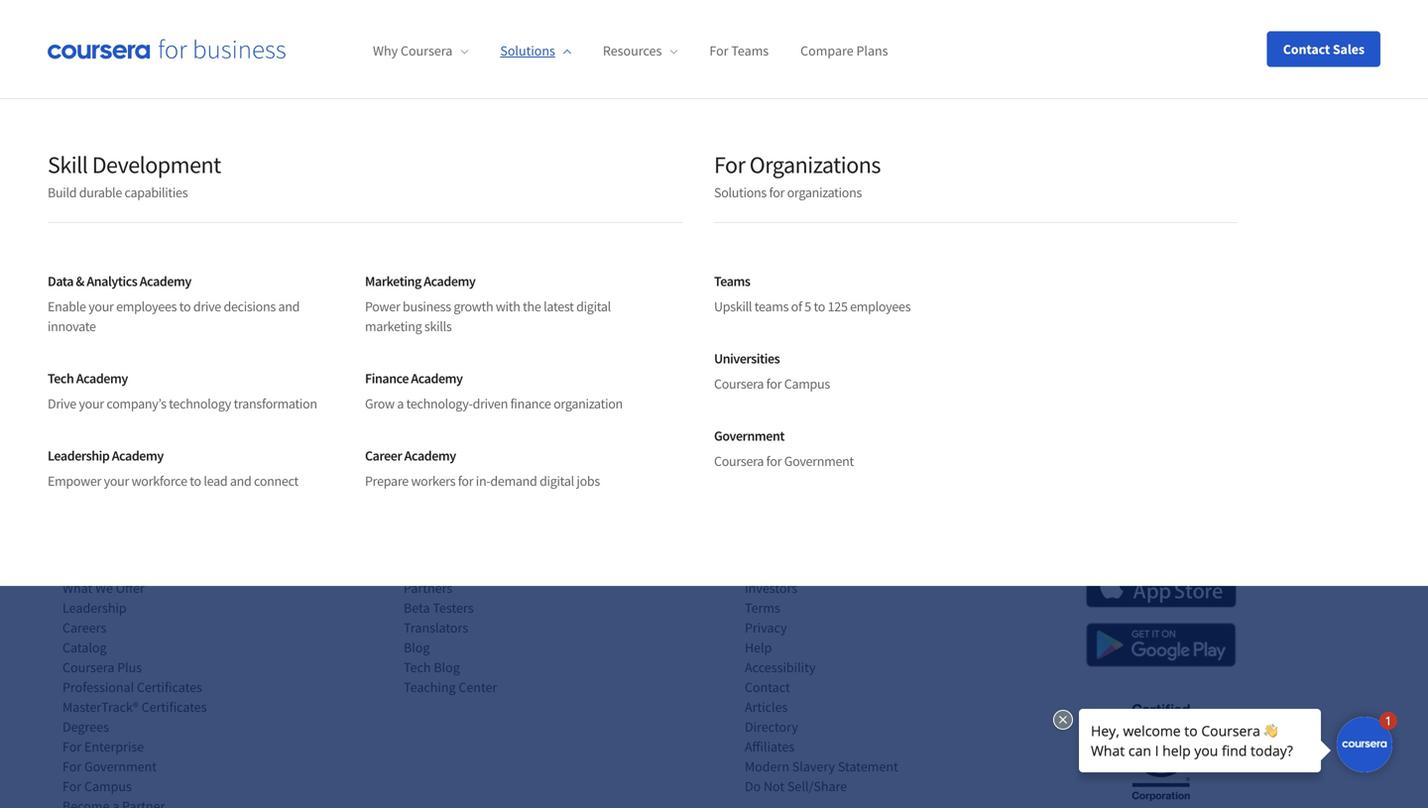 Task type: locate. For each thing, give the bounding box(es) containing it.
organization
[[554, 395, 623, 413]]

learners
[[534, 199, 588, 218]]

1 horizontal spatial global
[[1225, 121, 1312, 161]]

skills left 2023
[[973, 153, 1046, 193]]

1 vertical spatial government
[[784, 452, 854, 470]]

1 horizontal spatial employees
[[850, 298, 911, 315]]

organizations
[[787, 183, 862, 201]]

for right skill
[[714, 150, 745, 180]]

and right decisions
[[278, 298, 300, 315]]

1 vertical spatial and
[[230, 472, 251, 490]]

0 horizontal spatial solutions
[[500, 42, 555, 60]]

0 horizontal spatial with
[[496, 298, 520, 315]]

for down universities
[[766, 375, 782, 393]]

with left skill
[[648, 175, 677, 195]]

0 vertical spatial tech
[[48, 369, 74, 387]]

campus inside universities coursera for campus
[[784, 375, 830, 393]]

1 vertical spatial campus
[[84, 778, 132, 796]]

tech
[[48, 369, 74, 387], [404, 659, 431, 677]]

0 vertical spatial of
[[1191, 121, 1218, 161]]

for left in-
[[458, 472, 473, 490]]

for inside for organizations solutions for organizations
[[769, 183, 785, 201]]

terms
[[745, 599, 780, 617]]

data & analytics academy enable your employees to drive decisions and innovate
[[48, 272, 300, 335]]

0 horizontal spatial global
[[534, 121, 622, 161]]

academy for leadership academy empower your workforce to lead and connect
[[112, 447, 164, 465]]

academy up company's
[[76, 369, 128, 387]]

academy inside the tech academy drive your company's technology transformation
[[76, 369, 128, 387]]

articles
[[745, 698, 788, 716]]

leadership inside leadership academy empower your workforce to lead and connect
[[48, 447, 109, 465]]

1 vertical spatial digital
[[540, 472, 574, 490]]

catalog link
[[62, 639, 107, 657]]

1 vertical spatial solutions
[[714, 183, 767, 201]]

affiliates
[[745, 738, 795, 756]]

to for teams upskill teams of 5 to 125 employees
[[814, 298, 825, 315]]

demo
[[95, 121, 177, 161]]

now
[[141, 306, 171, 326]]

academy up business
[[424, 272, 475, 290]]

blog up tech blog link
[[404, 639, 430, 657]]

privacy
[[745, 619, 787, 637]]

solutions inside for organizations solutions for organizations
[[714, 183, 767, 201]]

0 horizontal spatial employees
[[116, 298, 177, 315]]

offer
[[116, 579, 145, 597]]

0 horizontal spatial list
[[62, 559, 231, 808]]

academy up now
[[140, 272, 191, 290]]

0 vertical spatial leadership
[[48, 447, 109, 465]]

for government link
[[62, 758, 157, 776]]

0 horizontal spatial campus
[[84, 778, 132, 796]]

business
[[403, 298, 451, 315]]

0 horizontal spatial and
[[230, 472, 251, 490]]

0 vertical spatial campus
[[784, 375, 830, 393]]

report
[[707, 121, 800, 161]]

plus
[[117, 659, 142, 677]]

1 vertical spatial leadership
[[62, 599, 127, 617]]

coursera inside government coursera for government
[[714, 452, 764, 470]]

for inside universities coursera for campus
[[766, 375, 782, 393]]

demand
[[490, 472, 537, 490]]

1 horizontal spatial campus
[[784, 375, 830, 393]]

for
[[223, 153, 262, 193], [769, 183, 785, 201], [766, 375, 782, 393], [766, 452, 782, 470], [458, 472, 473, 490]]

1 vertical spatial contact
[[745, 679, 790, 696]]

teams up upskill
[[714, 272, 750, 290]]

your right drive
[[79, 395, 104, 413]]

academy inside marketing academy power business growth with the latest digital marketing skills
[[424, 272, 475, 290]]

1 vertical spatial blog
[[434, 659, 460, 677]]

campus
[[784, 375, 830, 393], [84, 778, 132, 796]]

get report button
[[534, 292, 649, 339]]

tech inside the tech academy drive your company's technology transformation
[[48, 369, 74, 387]]

enable
[[48, 298, 86, 315]]

coursera for why coursera
[[401, 42, 453, 60]]

1 horizontal spatial of
[[1191, 121, 1218, 161]]

campus up government coursera for government
[[784, 375, 830, 393]]

with inside marketing academy power business growth with the latest digital marketing skills
[[496, 298, 520, 315]]

webinar: state of global skills 2023 with learning leaders
[[973, 121, 1312, 224]]

talent right transform
[[605, 175, 644, 195]]

make talent your competitive advantage
[[95, 207, 360, 226]]

0 horizontal spatial blog
[[404, 639, 430, 657]]

compare plans
[[801, 42, 888, 60]]

list
[[62, 559, 231, 808], [404, 559, 572, 697], [745, 559, 913, 797]]

1 vertical spatial tech
[[404, 659, 431, 677]]

company's
[[107, 395, 166, 413]]

watch now
[[95, 306, 171, 326]]

translators
[[404, 619, 468, 637]]

for organizations solutions for organizations
[[714, 150, 881, 201]]

0 horizontal spatial talent
[[133, 207, 172, 226]]

your inside the tech academy drive your company's technology transformation
[[79, 395, 104, 413]]

certificates
[[137, 679, 202, 696], [141, 698, 207, 716]]

1 employees from the left
[[116, 298, 177, 315]]

1 horizontal spatial solutions
[[714, 183, 767, 201]]

with right 2023
[[1123, 153, 1184, 193]]

leadership down "what we offer" link
[[62, 599, 127, 617]]

articles link
[[745, 698, 788, 716]]

learning
[[1190, 153, 1309, 193]]

tech down blog link
[[404, 659, 431, 677]]

contact left sales
[[1283, 40, 1330, 58]]

academy inside career academy prepare workers for in-demand digital jobs
[[404, 447, 456, 465]]

drive
[[48, 395, 76, 413]]

digital right latest
[[576, 298, 611, 315]]

and inside leadership academy empower your workforce to lead and connect
[[230, 472, 251, 490]]

1 horizontal spatial skills
[[973, 153, 1046, 193]]

contact up "articles"
[[745, 679, 790, 696]]

digital left jobs
[[540, 472, 574, 490]]

prepare
[[365, 472, 409, 490]]

webinar: state of global skills 2023 with learning leaders link
[[934, 70, 1373, 411]]

2 list from the left
[[404, 559, 572, 697]]

marketing
[[365, 317, 422, 335]]

academy up workforce
[[112, 447, 164, 465]]

drive
[[193, 298, 221, 315]]

tech up drive
[[48, 369, 74, 387]]

0 horizontal spatial skills
[[628, 121, 701, 161]]

certificates down professional certificates link
[[141, 698, 207, 716]]

transform
[[534, 175, 602, 195]]

your down the capabilities on the top left of the page
[[176, 207, 206, 226]]

0 vertical spatial contact
[[1283, 40, 1330, 58]]

and right the lead
[[230, 472, 251, 490]]

finance
[[510, 395, 551, 413]]

skill development build durable capabilities
[[48, 150, 221, 201]]

0 vertical spatial certificates
[[137, 679, 202, 696]]

2 horizontal spatial with
[[1123, 153, 1184, 193]]

coursera for universities coursera for campus
[[714, 375, 764, 393]]

list item
[[62, 797, 231, 808]]

2 global from the left
[[1225, 121, 1312, 161]]

investors link
[[745, 579, 798, 597]]

to left the lead
[[190, 472, 201, 490]]

3 list from the left
[[745, 559, 913, 797]]

download on the app store image
[[1086, 564, 1237, 608]]

to inside the teams upskill teams of 5 to 125 employees
[[814, 298, 825, 315]]

your right empower
[[104, 472, 129, 490]]

academy inside finance academy grow a technology-driven finance organization
[[411, 369, 463, 387]]

1 horizontal spatial contact
[[1283, 40, 1330, 58]]

leadership up empower
[[48, 447, 109, 465]]

coursera inside universities coursera for campus
[[714, 375, 764, 393]]

1 horizontal spatial with
[[648, 175, 677, 195]]

2 horizontal spatial list
[[745, 559, 913, 797]]

2 vertical spatial government
[[84, 758, 157, 776]]

0 vertical spatial solutions
[[500, 42, 555, 60]]

1 horizontal spatial tech
[[404, 659, 431, 677]]

certificates up mastertrack® certificates link
[[137, 679, 202, 696]]

5
[[805, 298, 811, 315]]

sales
[[1333, 40, 1365, 58]]

help
[[745, 639, 772, 657]]

of left 5
[[791, 298, 802, 315]]

1 vertical spatial teams
[[714, 272, 750, 290]]

sell/share
[[787, 778, 847, 796]]

testers
[[433, 599, 474, 617]]

marketing
[[365, 272, 421, 290]]

enterprise
[[84, 738, 144, 756]]

coursera
[[401, 42, 453, 60], [95, 153, 217, 193], [714, 375, 764, 393], [714, 452, 764, 470], [62, 659, 114, 677]]

for inside for organizations solutions for organizations
[[714, 150, 745, 180]]

1 list from the left
[[62, 559, 231, 808]]

partners link
[[404, 579, 453, 597]]

talent for demo
[[133, 207, 172, 226]]

blog up 'teaching center' link
[[434, 659, 460, 677]]

digital inside career academy prepare workers for in-demand digital jobs
[[540, 472, 574, 490]]

we
[[95, 579, 113, 597]]

skills inside the webinar: state of global skills 2023 with learning leaders
[[973, 153, 1046, 193]]

teams left the compare
[[731, 42, 769, 60]]

center
[[459, 679, 497, 696]]

0 vertical spatial and
[[278, 298, 300, 315]]

demo video: experience coursera for business
[[95, 121, 430, 193]]

what we offer leadership careers catalog coursera plus professional certificates mastertrack® certificates degrees for enterprise for government for campus
[[62, 579, 207, 796]]

talent inside transform talent with skill insights drawn from 124m+ learners
[[605, 175, 644, 195]]

teaching
[[404, 679, 456, 696]]

1 horizontal spatial digital
[[576, 298, 611, 315]]

academy up workers
[[404, 447, 456, 465]]

degrees
[[62, 718, 109, 736]]

your down analytics
[[88, 298, 114, 315]]

academy inside leadership academy empower your workforce to lead and connect
[[112, 447, 164, 465]]

blog
[[404, 639, 430, 657], [434, 659, 460, 677]]

leadership inside what we offer leadership careers catalog coursera plus professional certificates mastertrack® certificates degrees for enterprise for government for campus
[[62, 599, 127, 617]]

upskill
[[714, 298, 752, 315]]

for up competitive
[[223, 153, 262, 193]]

0 vertical spatial talent
[[605, 175, 644, 195]]

digital inside marketing academy power business growth with the latest digital marketing skills
[[576, 298, 611, 315]]

for up for campus link
[[62, 758, 82, 776]]

for down universities coursera for campus
[[766, 452, 782, 470]]

universities
[[714, 350, 780, 367]]

skills up skill
[[628, 121, 701, 161]]

professional certificates link
[[62, 679, 202, 696]]

1 vertical spatial talent
[[133, 207, 172, 226]]

academy for tech academy drive your company's technology transformation
[[76, 369, 128, 387]]

for right resources link
[[710, 42, 729, 60]]

0 vertical spatial blog
[[404, 639, 430, 657]]

your inside leadership academy empower your workforce to lead and connect
[[104, 472, 129, 490]]

1 vertical spatial of
[[791, 298, 802, 315]]

partners
[[404, 579, 453, 597]]

to right 5
[[814, 298, 825, 315]]

for inside government coursera for government
[[766, 452, 782, 470]]

for teams
[[710, 42, 769, 60]]

your inside data & analytics academy enable your employees to drive decisions and innovate
[[88, 298, 114, 315]]

0 horizontal spatial of
[[791, 298, 802, 315]]

decisions
[[224, 298, 276, 315]]

list containing partners
[[404, 559, 572, 697]]

1 horizontal spatial talent
[[605, 175, 644, 195]]

to left drive
[[179, 298, 191, 315]]

for right insights
[[769, 183, 785, 201]]

employees inside the teams upskill teams of 5 to 125 employees
[[850, 298, 911, 315]]

with left the
[[496, 298, 520, 315]]

with
[[1123, 153, 1184, 193], [648, 175, 677, 195], [496, 298, 520, 315]]

2 employees from the left
[[850, 298, 911, 315]]

0 vertical spatial digital
[[576, 298, 611, 315]]

academy up technology-
[[411, 369, 463, 387]]

campus down for government link
[[84, 778, 132, 796]]

for enterprise link
[[62, 738, 144, 756]]

to inside data & analytics academy enable your employees to drive decisions and innovate
[[179, 298, 191, 315]]

advantage
[[291, 207, 360, 226]]

0 horizontal spatial contact
[[745, 679, 790, 696]]

coursera inside demo video: experience coursera for business
[[95, 153, 217, 193]]

of right state
[[1191, 121, 1218, 161]]

contact inside the investors terms privacy help accessibility contact articles directory affiliates modern slavery statement do not sell/share
[[745, 679, 790, 696]]

career academy prepare workers for in-demand digital jobs
[[365, 447, 600, 490]]

for inside demo video: experience coursera for business
[[223, 153, 262, 193]]

0 horizontal spatial tech
[[48, 369, 74, 387]]

skill
[[48, 150, 88, 180]]

1 horizontal spatial list
[[404, 559, 572, 697]]

to inside leadership academy empower your workforce to lead and connect
[[190, 472, 201, 490]]

0 horizontal spatial digital
[[540, 472, 574, 490]]

and
[[278, 298, 300, 315], [230, 472, 251, 490]]

digital
[[576, 298, 611, 315], [540, 472, 574, 490]]

terms link
[[745, 599, 780, 617]]

talent down the capabilities on the top left of the page
[[133, 207, 172, 226]]

modern
[[745, 758, 789, 776]]

of
[[1191, 121, 1218, 161], [791, 298, 802, 315]]

analytics
[[87, 272, 137, 290]]

for inside career academy prepare workers for in-demand digital jobs
[[458, 472, 473, 490]]

from
[[810, 175, 841, 195]]

connect
[[254, 472, 299, 490]]

and inside data & analytics academy enable your employees to drive decisions and innovate
[[278, 298, 300, 315]]

1 horizontal spatial and
[[278, 298, 300, 315]]

1 horizontal spatial blog
[[434, 659, 460, 677]]



Task type: vqa. For each thing, say whether or not it's contained in the screenshot.


Task type: describe. For each thing, give the bounding box(es) containing it.
careers
[[62, 619, 106, 637]]

watch
[[95, 306, 138, 326]]

compare plans link
[[801, 42, 888, 60]]

contact link
[[745, 679, 790, 696]]

coursera for business image
[[48, 39, 286, 59]]

the
[[523, 298, 541, 315]]

government coursera for government
[[714, 427, 854, 470]]

accessibility link
[[745, 659, 816, 677]]

&
[[76, 272, 84, 290]]

of inside the teams upskill teams of 5 to 125 employees
[[791, 298, 802, 315]]

report
[[561, 306, 605, 326]]

career
[[365, 447, 402, 465]]

logo of certified b corporation image
[[1120, 693, 1202, 808]]

skills
[[424, 317, 452, 335]]

drawn
[[765, 175, 807, 195]]

tech blog link
[[404, 659, 460, 677]]

1 global from the left
[[534, 121, 622, 161]]

get it on google play image
[[1086, 623, 1237, 668]]

jobs
[[577, 472, 600, 490]]

business
[[268, 153, 387, 193]]

plans
[[856, 42, 888, 60]]

0 vertical spatial teams
[[731, 42, 769, 60]]

list containing what we offer
[[62, 559, 231, 808]]

skill
[[680, 175, 707, 195]]

data
[[48, 272, 73, 290]]

get report
[[534, 306, 605, 326]]

directory
[[745, 718, 798, 736]]

contact sales button
[[1267, 31, 1381, 67]]

leaders
[[973, 185, 1080, 224]]

to for leadership academy empower your workforce to lead and connect
[[190, 472, 201, 490]]

workers
[[411, 472, 455, 490]]

driven
[[473, 395, 508, 413]]

government inside what we offer leadership careers catalog coursera plus professional certificates mastertrack® certificates degrees for enterprise for government for campus
[[84, 758, 157, 776]]

contact sales
[[1283, 40, 1365, 58]]

tech inside 'partners beta testers translators blog tech blog teaching center'
[[404, 659, 431, 677]]

watch now button
[[95, 292, 214, 339]]

get
[[534, 306, 558, 326]]

1 vertical spatial certificates
[[141, 698, 207, 716]]

of inside the webinar: state of global skills 2023 with learning leaders
[[1191, 121, 1218, 161]]

slavery
[[792, 758, 835, 776]]

compare
[[801, 42, 854, 60]]

video:
[[183, 121, 275, 161]]

academy for finance academy grow a technology-driven finance organization
[[411, 369, 463, 387]]

academy inside data & analytics academy enable your employees to drive decisions and innovate
[[140, 272, 191, 290]]

technology
[[169, 395, 231, 413]]

not
[[764, 778, 785, 796]]

workforce
[[132, 472, 187, 490]]

grow
[[365, 395, 395, 413]]

for down degrees link on the left
[[62, 738, 82, 756]]

webinar:
[[973, 121, 1109, 161]]

teaching center link
[[404, 679, 497, 696]]

academy for marketing academy power business growth with the latest digital marketing skills
[[424, 272, 475, 290]]

capabilities
[[125, 183, 188, 201]]

campus inside what we offer leadership careers catalog coursera plus professional certificates mastertrack® certificates degrees for enterprise for government for campus
[[84, 778, 132, 796]]

translators link
[[404, 619, 468, 637]]

with inside the webinar: state of global skills 2023 with learning leaders
[[1123, 153, 1184, 193]]

power
[[365, 298, 400, 315]]

degrees link
[[62, 718, 109, 736]]

marketing academy power business growth with the latest digital marketing skills
[[365, 272, 611, 335]]

for campus link
[[62, 778, 132, 796]]

global inside the webinar: state of global skills 2023 with learning leaders
[[1225, 121, 1312, 161]]

tech academy drive your company's technology transformation
[[48, 369, 317, 413]]

2023
[[1052, 153, 1117, 193]]

why coursera link
[[373, 42, 468, 60]]

empower
[[48, 472, 101, 490]]

leadership academy empower your workforce to lead and connect
[[48, 447, 299, 490]]

blog link
[[404, 639, 430, 657]]

coursera inside what we offer leadership careers catalog coursera plus professional certificates mastertrack® certificates degrees for enterprise for government for campus
[[62, 659, 114, 677]]

resources
[[603, 42, 662, 60]]

organizations
[[750, 150, 881, 180]]

investors
[[745, 579, 798, 597]]

transform talent with skill insights drawn from 124m+ learners
[[534, 175, 888, 218]]

resources link
[[603, 42, 678, 60]]

for down for government link
[[62, 778, 82, 796]]

make
[[95, 207, 130, 226]]

0 vertical spatial government
[[714, 427, 785, 445]]

employees inside data & analytics academy enable your employees to drive decisions and innovate
[[116, 298, 177, 315]]

coursera plus link
[[62, 659, 142, 677]]

academy for career academy prepare workers for in-demand digital jobs
[[404, 447, 456, 465]]

list containing investors
[[745, 559, 913, 797]]

accessibility
[[745, 659, 816, 677]]

partners beta testers translators blog tech blog teaching center
[[404, 579, 497, 696]]

global skills report 2023:
[[534, 121, 879, 161]]

with inside transform talent with skill insights drawn from 124m+ learners
[[648, 175, 677, 195]]

professional
[[62, 679, 134, 696]]

mastertrack® certificates link
[[62, 698, 207, 716]]

what we offer link
[[62, 579, 145, 597]]

solutions link
[[500, 42, 571, 60]]

insights
[[710, 175, 761, 195]]

coursera for government coursera for government
[[714, 452, 764, 470]]

teams inside the teams upskill teams of 5 to 125 employees
[[714, 272, 750, 290]]

catalog
[[62, 639, 107, 657]]

contact inside contact sales "button"
[[1283, 40, 1330, 58]]

help link
[[745, 639, 772, 657]]

development
[[92, 150, 221, 180]]

affiliates link
[[745, 738, 795, 756]]

talent for global
[[605, 175, 644, 195]]

why coursera
[[373, 42, 453, 60]]

beta testers link
[[404, 599, 474, 617]]



